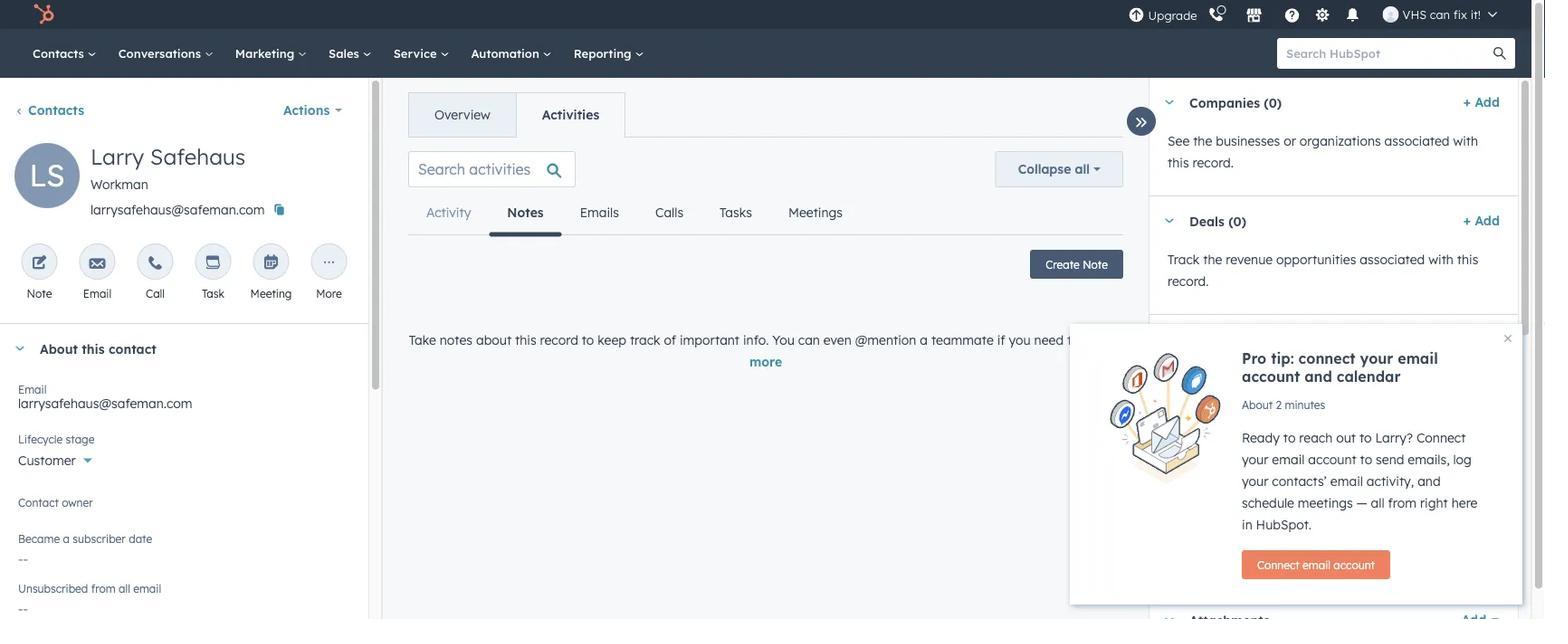 Task type: locate. For each thing, give the bounding box(es) containing it.
associated inside track the customer requests associated with this record.
[[1340, 370, 1405, 386]]

task
[[202, 287, 224, 300]]

all right —
[[1371, 495, 1385, 511]]

track down deals
[[1168, 252, 1200, 267]]

0 vertical spatial caret image
[[1164, 100, 1175, 105]]

up
[[1310, 552, 1323, 565]]

@mention
[[855, 332, 916, 348]]

your down ready
[[1242, 452, 1269, 468]]

teammate
[[931, 332, 994, 348]]

with for collect and track payments associated with this contact using hubspot payments.
[[1404, 489, 1429, 505]]

email inside pro tip: connect your email account and calendar
[[1398, 349, 1438, 368]]

1 vertical spatial note
[[27, 287, 52, 300]]

caret image up collect
[[1164, 456, 1175, 460]]

0 vertical spatial about
[[40, 341, 78, 356]]

1 + from the top
[[1464, 94, 1471, 110]]

email
[[83, 287, 112, 300], [18, 382, 47, 396]]

about for about this contact
[[40, 341, 78, 356]]

2 caret image from the top
[[1164, 219, 1175, 223]]

contact
[[18, 496, 59, 509]]

tasks
[[720, 205, 752, 220]]

send
[[1376, 452, 1404, 468]]

2 add from the top
[[1475, 213, 1500, 229]]

1 vertical spatial navigation
[[408, 191, 861, 237]]

0 vertical spatial note
[[1083, 258, 1108, 271]]

companies (0) button
[[1150, 78, 1456, 127]]

(0) inside dropdown button
[[1238, 332, 1256, 347]]

1 vertical spatial payments
[[1326, 552, 1377, 565]]

1 vertical spatial all
[[1371, 495, 1385, 511]]

about right caret image
[[40, 341, 78, 356]]

track for track the revenue opportunities associated with this record.
[[1168, 252, 1200, 267]]

account up the 2
[[1242, 368, 1300, 386]]

caret image left deals
[[1164, 219, 1175, 223]]

1 vertical spatial email
[[18, 382, 47, 396]]

with inside track the revenue opportunities associated with this record.
[[1429, 252, 1454, 267]]

safehaus
[[150, 143, 246, 170]]

associated inside the "collect and track payments associated with this contact using hubspot payments."
[[1335, 489, 1400, 505]]

associated up the payments.
[[1335, 489, 1400, 505]]

larrysafehaus@safeman.com
[[91, 202, 265, 218], [18, 396, 192, 411]]

(0) up pro
[[1238, 332, 1256, 347]]

unsubscribed
[[18, 582, 88, 595]]

0 horizontal spatial contact
[[109, 341, 156, 356]]

add for track the revenue opportunities associated with this record.
[[1475, 213, 1500, 229]]

fix
[[1454, 7, 1467, 22]]

email
[[1398, 349, 1438, 368], [1272, 452, 1305, 468], [1331, 473, 1363, 489], [1303, 558, 1331, 572], [133, 582, 161, 595]]

2 + add from the top
[[1464, 213, 1500, 229]]

calls button
[[637, 191, 702, 234]]

track for track the customer requests associated with this record.
[[1168, 370, 1200, 386]]

more image
[[321, 255, 337, 272]]

about for about 2 minutes
[[1242, 398, 1273, 411]]

2 navigation from the top
[[408, 191, 861, 237]]

1 + add button from the top
[[1464, 91, 1500, 113]]

no
[[18, 502, 36, 518]]

0 vertical spatial can
[[1430, 7, 1450, 22]]

reach
[[1299, 430, 1333, 446]]

companies
[[1189, 94, 1260, 110]]

0 horizontal spatial connect
[[1257, 558, 1300, 572]]

can
[[1430, 7, 1450, 22], [798, 332, 820, 348]]

collapse all
[[1018, 161, 1090, 177]]

0 horizontal spatial about
[[40, 341, 78, 356]]

learn more link
[[749, 332, 1123, 370]]

record. down tickets
[[1168, 392, 1209, 408]]

the left revenue
[[1203, 252, 1222, 267]]

1 vertical spatial caret image
[[1164, 219, 1175, 223]]

0 vertical spatial track
[[1168, 252, 1200, 267]]

and up using
[[1212, 489, 1235, 505]]

activities
[[542, 107, 599, 123]]

payments inside the "collect and track payments associated with this contact using hubspot payments."
[[1272, 489, 1332, 505]]

your right connect
[[1360, 349, 1393, 368]]

larrysafehaus@safeman.com down larry safehaus workman
[[91, 202, 265, 218]]

associated right the opportunities
[[1360, 252, 1425, 267]]

upgrade
[[1148, 8, 1197, 23]]

2 + add button from the top
[[1464, 210, 1500, 232]]

the inside track the customer requests associated with this record.
[[1203, 370, 1222, 386]]

0 vertical spatial email
[[83, 287, 112, 300]]

0 vertical spatial navigation
[[408, 92, 626, 138]]

account down 'out'
[[1308, 452, 1357, 468]]

track up in
[[1238, 489, 1269, 505]]

note inside button
[[1083, 258, 1108, 271]]

email down email icon at the top left of the page
[[83, 287, 112, 300]]

contacts link
[[22, 29, 107, 78], [14, 102, 84, 118]]

account right up
[[1334, 558, 1375, 572]]

associated inside see the businesses or organizations associated with this record.
[[1385, 133, 1450, 149]]

associated inside track the revenue opportunities associated with this record.
[[1360, 252, 1425, 267]]

caret image inside deals (0) dropdown button
[[1164, 219, 1175, 223]]

2 vertical spatial caret image
[[1164, 456, 1175, 460]]

to left reach
[[1283, 430, 1296, 446]]

schedule
[[1242, 495, 1294, 511]]

1 horizontal spatial note
[[1083, 258, 1108, 271]]

1 horizontal spatial connect
[[1417, 430, 1466, 446]]

record
[[540, 332, 578, 348]]

email image
[[89, 255, 105, 272]]

caret image up see
[[1164, 100, 1175, 105]]

subscriber
[[73, 532, 126, 545]]

note image
[[31, 255, 48, 272]]

1 horizontal spatial about
[[1242, 398, 1273, 411]]

your up schedule
[[1242, 473, 1269, 489]]

1 vertical spatial connect
[[1257, 558, 1300, 572]]

larry
[[91, 143, 144, 170]]

track left of
[[630, 332, 660, 348]]

settings image
[[1314, 8, 1331, 24]]

record. inside track the revenue opportunities associated with this record.
[[1168, 273, 1209, 289]]

from
[[1388, 495, 1417, 511], [91, 582, 116, 595]]

set
[[1290, 552, 1307, 565]]

0 vertical spatial record.
[[1193, 155, 1234, 171]]

+ add for this
[[1464, 213, 1500, 229]]

requests
[[1285, 370, 1336, 386]]

2 vertical spatial account
[[1334, 558, 1375, 572]]

contact inside the "collect and track payments associated with this contact using hubspot payments."
[[1168, 511, 1213, 526]]

add for see the businesses or organizations associated with this record.
[[1475, 94, 1500, 110]]

search button
[[1485, 38, 1515, 69]]

(0) down ready
[[1256, 450, 1274, 466]]

create note button
[[1030, 250, 1123, 279]]

keep
[[598, 332, 626, 348]]

menu
[[1127, 0, 1510, 29]]

1 vertical spatial from
[[91, 582, 116, 595]]

3 caret image from the top
[[1164, 456, 1175, 460]]

deals (0) button
[[1150, 196, 1456, 245]]

0 vertical spatial all
[[1075, 161, 1090, 177]]

all down date
[[119, 582, 130, 595]]

the down tickets
[[1203, 370, 1222, 386]]

2 vertical spatial the
[[1203, 370, 1222, 386]]

0 vertical spatial payments
[[1272, 489, 1332, 505]]

connect inside "ready to reach out to larry? connect your email account to send emails, log your contacts' email activity, and schedule meetings — all from right here in hubspot."
[[1417, 430, 1466, 446]]

became
[[18, 532, 60, 545]]

1 horizontal spatial email
[[83, 287, 112, 300]]

contact up email larrysafehaus@safeman.com
[[109, 341, 156, 356]]

contact down collect
[[1168, 511, 1213, 526]]

+ add button
[[1464, 91, 1500, 113], [1464, 210, 1500, 232]]

and
[[1305, 368, 1332, 386], [1418, 473, 1441, 489], [1212, 489, 1235, 505]]

can right you
[[798, 332, 820, 348]]

marketplaces image
[[1246, 8, 1262, 24]]

record. for revenue
[[1168, 273, 1209, 289]]

feed containing collapse all
[[394, 137, 1138, 387]]

1 horizontal spatial all
[[1075, 161, 1090, 177]]

conversations link
[[107, 29, 224, 78]]

companies (0)
[[1189, 94, 1282, 110]]

associated for opportunities
[[1360, 252, 1425, 267]]

0 horizontal spatial a
[[63, 532, 70, 545]]

collapse
[[1018, 161, 1071, 177]]

even
[[824, 332, 852, 348]]

contact
[[109, 341, 156, 356], [1168, 511, 1213, 526]]

2 horizontal spatial and
[[1418, 473, 1441, 489]]

+ for this
[[1464, 213, 1471, 229]]

take
[[409, 332, 436, 348]]

track down tickets
[[1168, 370, 1200, 386]]

1 navigation from the top
[[408, 92, 626, 138]]

0 horizontal spatial from
[[91, 582, 116, 595]]

email down caret image
[[18, 382, 47, 396]]

about left the 2
[[1242, 398, 1273, 411]]

email inside button
[[1303, 558, 1331, 572]]

0 vertical spatial from
[[1388, 495, 1417, 511]]

in
[[1242, 517, 1253, 533]]

note down "note" icon
[[27, 287, 52, 300]]

2 + from the top
[[1464, 213, 1471, 229]]

1 horizontal spatial contact
[[1168, 511, 1213, 526]]

0 vertical spatial contact
[[109, 341, 156, 356]]

associated for requests
[[1340, 370, 1405, 386]]

2 vertical spatial record.
[[1168, 392, 1209, 408]]

0 vertical spatial your
[[1360, 349, 1393, 368]]

0 horizontal spatial note
[[27, 287, 52, 300]]

feed
[[394, 137, 1138, 387]]

1 vertical spatial record.
[[1168, 273, 1209, 289]]

record. inside see the businesses or organizations associated with this record.
[[1193, 155, 1234, 171]]

help image
[[1284, 8, 1300, 24]]

from down activity,
[[1388, 495, 1417, 511]]

meetings button
[[770, 191, 861, 234]]

1 vertical spatial can
[[798, 332, 820, 348]]

0 vertical spatial the
[[1193, 133, 1212, 149]]

about inside dropdown button
[[40, 341, 78, 356]]

caret image
[[1164, 100, 1175, 105], [1164, 219, 1175, 223], [1164, 456, 1175, 460]]

sales link
[[318, 29, 383, 78]]

with for track the revenue opportunities associated with this record.
[[1429, 252, 1454, 267]]

larrysafehaus@safeman.com up stage
[[18, 396, 192, 411]]

navigation
[[408, 92, 626, 138], [408, 191, 861, 237]]

with inside track the customer requests associated with this record.
[[1409, 370, 1434, 386]]

0 vertical spatial account
[[1242, 368, 1300, 386]]

(0) up businesses
[[1264, 94, 1282, 110]]

owner up became a subscriber date
[[62, 496, 93, 509]]

caret image for payments (0)
[[1164, 456, 1175, 460]]

about this contact
[[40, 341, 156, 356]]

pro
[[1242, 349, 1267, 368]]

tickets
[[1189, 332, 1235, 347]]

see the businesses or organizations associated with this record.
[[1168, 133, 1478, 171]]

see
[[1168, 133, 1190, 149]]

2 vertical spatial all
[[119, 582, 130, 595]]

opportunities
[[1276, 252, 1356, 267]]

2 vertical spatial your
[[1242, 473, 1269, 489]]

and down 'emails,'
[[1418, 473, 1441, 489]]

a right @mention
[[920, 332, 928, 348]]

activity
[[426, 205, 471, 220]]

with for track the customer requests associated with this record.
[[1409, 370, 1434, 386]]

1 horizontal spatial can
[[1430, 7, 1450, 22]]

0 vertical spatial connect
[[1417, 430, 1466, 446]]

collect
[[1168, 489, 1208, 505]]

the inside see the businesses or organizations associated with this record.
[[1193, 133, 1212, 149]]

from down "subscriber"
[[91, 582, 116, 595]]

account
[[1242, 368, 1300, 386], [1308, 452, 1357, 468], [1334, 558, 1375, 572]]

help button
[[1277, 0, 1308, 29]]

with inside the "collect and track payments associated with this contact using hubspot payments."
[[1404, 489, 1429, 505]]

0 vertical spatial +
[[1464, 94, 1471, 110]]

0 vertical spatial contacts link
[[22, 29, 107, 78]]

1 horizontal spatial from
[[1388, 495, 1417, 511]]

(0) right deals
[[1229, 213, 1247, 229]]

lifecycle stage
[[18, 432, 95, 446]]

0 horizontal spatial and
[[1212, 489, 1235, 505]]

1 vertical spatial contact
[[1168, 511, 1213, 526]]

this inside track the customer requests associated with this record.
[[1437, 370, 1459, 386]]

2 horizontal spatial all
[[1371, 495, 1385, 511]]

0 horizontal spatial email
[[18, 382, 47, 396]]

1 vertical spatial add
[[1475, 213, 1500, 229]]

1 vertical spatial + add button
[[1464, 210, 1500, 232]]

connect up 'emails,'
[[1417, 430, 1466, 446]]

contacts'
[[1272, 473, 1327, 489]]

about
[[476, 332, 512, 348]]

track inside track the revenue opportunities associated with this record.
[[1168, 252, 1200, 267]]

Became a subscriber date text field
[[18, 542, 350, 571]]

customer
[[18, 453, 76, 468]]

1 horizontal spatial a
[[920, 332, 928, 348]]

task image
[[205, 255, 221, 272]]

(0) for deals (0)
[[1229, 213, 1247, 229]]

larry safehaus workman
[[91, 143, 246, 192]]

upgrade image
[[1128, 8, 1145, 24]]

associated
[[1385, 133, 1450, 149], [1360, 252, 1425, 267], [1340, 370, 1405, 386], [1335, 489, 1400, 505]]

calendar
[[1337, 368, 1401, 386]]

1 + add from the top
[[1464, 94, 1500, 110]]

note right 'create'
[[1083, 258, 1108, 271]]

the right see
[[1193, 133, 1212, 149]]

can left fix
[[1430, 7, 1450, 22]]

record. up tickets
[[1168, 273, 1209, 289]]

a right the became
[[63, 532, 70, 545]]

1 vertical spatial +
[[1464, 213, 1471, 229]]

conversations
[[118, 46, 204, 61]]

deals (0)
[[1189, 213, 1247, 229]]

1 vertical spatial account
[[1308, 452, 1357, 468]]

caret image inside payments (0) dropdown button
[[1164, 456, 1175, 460]]

track
[[1168, 252, 1200, 267], [1168, 370, 1200, 386]]

1 track from the top
[[1168, 252, 1200, 267]]

record. down businesses
[[1193, 155, 1234, 171]]

caret image for deals (0)
[[1164, 219, 1175, 223]]

no owner button
[[18, 492, 350, 522]]

0 vertical spatial + add button
[[1464, 91, 1500, 113]]

call
[[146, 287, 165, 300]]

associated for payments
[[1335, 489, 1400, 505]]

email for email larrysafehaus@safeman.com
[[18, 382, 47, 396]]

and inside pro tip: connect your email account and calendar
[[1305, 368, 1332, 386]]

payments up the hubspot
[[1272, 489, 1332, 505]]

payments (0)
[[1189, 450, 1274, 466]]

(0) for tickets (0)
[[1238, 332, 1256, 347]]

pro tip: connect your email account and calendar
[[1242, 349, 1438, 386]]

1 vertical spatial about
[[1242, 398, 1273, 411]]

0 vertical spatial track
[[630, 332, 660, 348]]

1 vertical spatial track
[[1168, 370, 1200, 386]]

1 vertical spatial the
[[1203, 252, 1222, 267]]

account inside "ready to reach out to larry? connect your email account to send emails, log your contacts' email activity, and schedule meetings — all from right here in hubspot."
[[1308, 452, 1357, 468]]

0 horizontal spatial all
[[119, 582, 130, 595]]

1 caret image from the top
[[1164, 100, 1175, 105]]

+ add button for track the revenue opportunities associated with this record.
[[1464, 210, 1500, 232]]

your inside pro tip: connect your email account and calendar
[[1360, 349, 1393, 368]]

0 vertical spatial + add
[[1464, 94, 1500, 110]]

all right collapse
[[1075, 161, 1090, 177]]

associated right organizations
[[1385, 133, 1450, 149]]

1 add from the top
[[1475, 94, 1500, 110]]

0 horizontal spatial track
[[630, 332, 660, 348]]

marketing link
[[224, 29, 318, 78]]

hubspot
[[1252, 511, 1305, 526]]

email inside email larrysafehaus@safeman.com
[[18, 382, 47, 396]]

from inside "ready to reach out to larry? connect your email account to send emails, log your contacts' email activity, and schedule meetings — all from right here in hubspot."
[[1388, 495, 1417, 511]]

1 horizontal spatial track
[[1238, 489, 1269, 505]]

record. inside track the customer requests associated with this record.
[[1168, 392, 1209, 408]]

contact inside about this contact dropdown button
[[109, 341, 156, 356]]

the inside track the revenue opportunities associated with this record.
[[1203, 252, 1222, 267]]

payments right up
[[1326, 552, 1377, 565]]

important
[[680, 332, 740, 348]]

associated down connect
[[1340, 370, 1405, 386]]

2
[[1276, 398, 1282, 411]]

and up minutes
[[1305, 368, 1332, 386]]

1 horizontal spatial and
[[1305, 368, 1332, 386]]

connect left up
[[1257, 558, 1300, 572]]

caret image inside companies (0) dropdown button
[[1164, 100, 1175, 105]]

2 track from the top
[[1168, 370, 1200, 386]]

track inside track the customer requests associated with this record.
[[1168, 370, 1200, 386]]

1 vertical spatial + add
[[1464, 213, 1500, 229]]

0 vertical spatial add
[[1475, 94, 1500, 110]]

1 vertical spatial track
[[1238, 489, 1269, 505]]

owner
[[62, 496, 93, 509], [39, 502, 76, 518]]

connect email account button
[[1242, 550, 1390, 579]]

stage
[[66, 432, 95, 446]]



Task type: vqa. For each thing, say whether or not it's contained in the screenshot.
bottom HOUR
no



Task type: describe. For each thing, give the bounding box(es) containing it.
connect inside button
[[1257, 558, 1300, 572]]

notifications button
[[1338, 0, 1368, 29]]

take notes about this record to keep track of important info. you can even @mention a teammate if you need to.
[[409, 332, 1086, 348]]

marketplaces button
[[1235, 0, 1273, 29]]

service link
[[383, 29, 460, 78]]

meeting
[[250, 287, 292, 300]]

0 vertical spatial a
[[920, 332, 928, 348]]

search image
[[1494, 47, 1506, 60]]

Search HubSpot search field
[[1277, 38, 1499, 69]]

overview
[[435, 107, 490, 123]]

settings link
[[1311, 5, 1334, 24]]

0 vertical spatial larrysafehaus@safeman.com
[[91, 202, 265, 218]]

1 vertical spatial larrysafehaus@safeman.com
[[18, 396, 192, 411]]

emails button
[[562, 191, 637, 234]]

vhs can fix it! button
[[1372, 0, 1508, 29]]

emails,
[[1408, 452, 1450, 468]]

hubspot.
[[1256, 517, 1312, 533]]

about 2 minutes
[[1242, 398, 1326, 411]]

here
[[1452, 495, 1478, 511]]

1 vertical spatial your
[[1242, 452, 1269, 468]]

close image
[[1504, 335, 1512, 342]]

log
[[1453, 452, 1472, 468]]

deals
[[1189, 213, 1225, 229]]

navigation containing activity
[[408, 191, 861, 237]]

contact owner no owner
[[18, 496, 93, 518]]

tasks button
[[702, 191, 770, 234]]

to right 'out'
[[1360, 430, 1372, 446]]

to.
[[1067, 332, 1083, 348]]

0 horizontal spatial can
[[798, 332, 820, 348]]

hubspot image
[[33, 4, 54, 25]]

email larrysafehaus@safeman.com
[[18, 382, 192, 411]]

workman
[[91, 177, 148, 192]]

need
[[1034, 332, 1064, 348]]

activity button
[[408, 191, 489, 234]]

activity,
[[1367, 473, 1414, 489]]

calls
[[655, 205, 684, 220]]

set up payments
[[1290, 552, 1377, 565]]

using
[[1217, 511, 1249, 526]]

+ add button for see the businesses or organizations associated with this record.
[[1464, 91, 1500, 113]]

payments
[[1189, 450, 1252, 466]]

you
[[772, 332, 795, 348]]

Unsubscribed from all email text field
[[18, 592, 350, 619]]

actions button
[[272, 92, 354, 129]]

notes
[[507, 205, 544, 220]]

+ for with
[[1464, 94, 1471, 110]]

businesses
[[1216, 133, 1280, 149]]

(0) for payments (0)
[[1256, 450, 1274, 466]]

0 vertical spatial contacts
[[33, 46, 88, 61]]

record. for customer
[[1168, 392, 1209, 408]]

track inside the "collect and track payments associated with this contact using hubspot payments."
[[1238, 489, 1269, 505]]

this inside the "collect and track payments associated with this contact using hubspot payments."
[[1433, 489, 1454, 505]]

to left send on the bottom of page
[[1360, 452, 1372, 468]]

learn more
[[749, 332, 1123, 370]]

ready to reach out to larry? connect your email account to send emails, log your contacts' email activity, and schedule meetings — all from right here in hubspot.
[[1242, 430, 1478, 533]]

call image
[[147, 255, 163, 272]]

tickets (0) button
[[1150, 315, 1456, 364]]

Search activities search field
[[408, 151, 576, 187]]

you
[[1009, 332, 1031, 348]]

or
[[1284, 133, 1296, 149]]

(0) for companies (0)
[[1264, 94, 1282, 110]]

1 vertical spatial a
[[63, 532, 70, 545]]

account inside pro tip: connect your email account and calendar
[[1242, 368, 1300, 386]]

sales
[[329, 46, 363, 61]]

out
[[1336, 430, 1356, 446]]

lifecycle
[[18, 432, 63, 446]]

navigation containing overview
[[408, 92, 626, 138]]

this inside see the businesses or organizations associated with this record.
[[1168, 155, 1189, 171]]

notifications image
[[1345, 8, 1361, 24]]

notes button
[[489, 191, 562, 237]]

unsubscribed from all email
[[18, 582, 161, 595]]

all inside collapse all popup button
[[1075, 161, 1090, 177]]

activities button
[[516, 93, 625, 137]]

email for email
[[83, 287, 112, 300]]

this inside track the revenue opportunities associated with this record.
[[1457, 252, 1479, 267]]

minutes
[[1285, 398, 1326, 411]]

meeting image
[[263, 255, 279, 272]]

menu containing vhs can fix it!
[[1127, 0, 1510, 29]]

account inside button
[[1334, 558, 1375, 572]]

collapse all button
[[995, 151, 1123, 187]]

can inside vhs can fix it! popup button
[[1430, 7, 1450, 22]]

reporting link
[[563, 29, 655, 78]]

overview button
[[409, 93, 516, 137]]

vhs
[[1403, 7, 1427, 22]]

the for customer
[[1203, 370, 1222, 386]]

track the customer requests associated with this record.
[[1168, 370, 1459, 408]]

calling icon image
[[1208, 7, 1224, 23]]

tip:
[[1271, 349, 1294, 368]]

the for revenue
[[1203, 252, 1222, 267]]

1 vertical spatial contacts
[[28, 102, 84, 118]]

learn
[[1086, 332, 1123, 348]]

collect and track payments associated with this contact using hubspot payments.
[[1168, 489, 1454, 526]]

+ add for with
[[1464, 94, 1500, 110]]

eloise francis image
[[1383, 6, 1399, 23]]

became a subscriber date
[[18, 532, 152, 545]]

meetings
[[1298, 495, 1353, 511]]

service
[[393, 46, 440, 61]]

and inside the "collect and track payments associated with this contact using hubspot payments."
[[1212, 489, 1235, 505]]

this inside dropdown button
[[82, 341, 105, 356]]

create note
[[1046, 258, 1108, 271]]

date
[[129, 532, 152, 545]]

all inside "ready to reach out to larry? connect your email account to send emails, log your contacts' email activity, and schedule meetings — all from right here in hubspot."
[[1371, 495, 1385, 511]]

hubspot link
[[22, 4, 68, 25]]

caret image
[[14, 346, 25, 351]]

the for businesses
[[1193, 133, 1212, 149]]

more
[[316, 287, 342, 300]]

and inside "ready to reach out to larry? connect your email account to send emails, log your contacts' email activity, and schedule meetings — all from right here in hubspot."
[[1418, 473, 1441, 489]]

calling icon button
[[1201, 2, 1232, 26]]

right
[[1420, 495, 1448, 511]]

revenue
[[1226, 252, 1273, 267]]

marketing
[[235, 46, 298, 61]]

larry?
[[1375, 430, 1413, 446]]

reporting
[[574, 46, 635, 61]]

owner right no
[[39, 502, 76, 518]]

with inside see the businesses or organizations associated with this record.
[[1453, 133, 1478, 149]]

to left 'keep'
[[582, 332, 594, 348]]

caret image for companies (0)
[[1164, 100, 1175, 105]]

1 vertical spatial contacts link
[[14, 102, 84, 118]]

automation link
[[460, 29, 563, 78]]

notes
[[440, 332, 473, 348]]

track the revenue opportunities associated with this record.
[[1168, 252, 1479, 289]]



